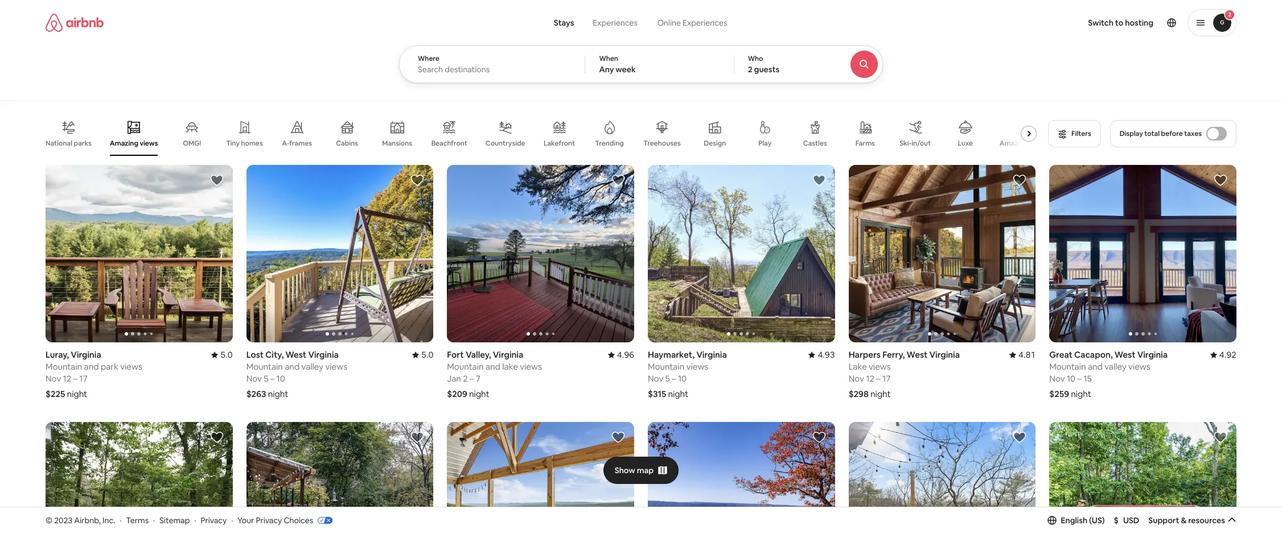 Task type: describe. For each thing, give the bounding box(es) containing it.
Where field
[[418, 64, 567, 75]]

views inside 'great cacapon, west virginia mountain and valley views nov 10 – 15 $259 night'
[[1128, 362, 1150, 372]]

mountain inside lost city, west virginia mountain and valley views nov 5 – 10 $263 night
[[246, 362, 283, 372]]

virginia inside haymarket, virginia mountain views nov 5 – 10 $315 night
[[696, 350, 727, 360]]

views inside harpers ferry, west virginia lake views nov 12 – 17 $298 night
[[869, 362, 891, 372]]

display
[[1120, 129, 1143, 138]]

hosting
[[1125, 18, 1153, 28]]

fort valley, virginia mountain and lake views jan 2 – 7 $209 night
[[447, 350, 542, 400]]

3 · from the left
[[194, 516, 196, 526]]

4.96 out of 5 average rating image
[[608, 350, 634, 360]]

night inside haymarket, virginia mountain views nov 5 – 10 $315 night
[[668, 389, 688, 400]]

resources
[[1188, 516, 1225, 526]]

luray,
[[46, 350, 69, 360]]

design
[[704, 139, 726, 148]]

omg!
[[183, 139, 201, 148]]

tiny
[[226, 139, 240, 148]]

2 · from the left
[[153, 516, 155, 526]]

guests
[[754, 64, 779, 75]]

valley for city,
[[301, 362, 323, 372]]

views inside group
[[140, 139, 158, 148]]

©
[[46, 516, 52, 526]]

– inside haymarket, virginia mountain views nov 5 – 10 $315 night
[[672, 374, 676, 384]]

(us)
[[1089, 516, 1105, 526]]

airbnb,
[[74, 516, 101, 526]]

privacy link
[[201, 516, 227, 526]]

before
[[1161, 129, 1183, 138]]

city,
[[265, 350, 284, 360]]

in/out
[[911, 139, 931, 148]]

group containing national parks
[[46, 112, 1047, 156]]

when any week
[[599, 54, 636, 75]]

a-frames
[[282, 139, 312, 148]]

jan
[[447, 374, 461, 384]]

4.81
[[1018, 350, 1036, 360]]

experiences button
[[583, 11, 647, 34]]

support & resources
[[1148, 516, 1225, 526]]

stays tab panel
[[399, 46, 914, 83]]

your
[[238, 516, 254, 526]]

amazing for amazing pools
[[1000, 139, 1028, 148]]

english (us)
[[1061, 516, 1105, 526]]

map
[[637, 465, 654, 476]]

2 inside dropdown button
[[1228, 11, 1231, 18]]

taxes
[[1184, 129, 1202, 138]]

inc.
[[102, 516, 115, 526]]

4.92 out of 5 average rating image
[[1210, 350, 1236, 360]]

harpers
[[849, 350, 881, 360]]

views inside luray, virginia mountain and park views nov 12 – 17 $225 night
[[120, 362, 142, 372]]

night inside fort valley, virginia mountain and lake views jan 2 – 7 $209 night
[[469, 389, 489, 400]]

treehouses
[[644, 139, 681, 148]]

who
[[748, 54, 763, 63]]

virginia inside lost city, west virginia mountain and valley views nov 5 – 10 $263 night
[[308, 350, 339, 360]]

mountain inside fort valley, virginia mountain and lake views jan 2 – 7 $209 night
[[447, 362, 484, 372]]

2 privacy from the left
[[256, 516, 282, 526]]

nov inside luray, virginia mountain and park views nov 12 – 17 $225 night
[[46, 374, 61, 384]]

amazing pools
[[1000, 139, 1047, 148]]

12 for $225
[[63, 374, 71, 384]]

west for ferry,
[[907, 350, 928, 360]]

7
[[476, 374, 480, 384]]

luxe
[[958, 139, 973, 148]]

a-
[[282, 139, 289, 148]]

show map button
[[603, 457, 679, 484]]

pools
[[1029, 139, 1047, 148]]

castles
[[803, 139, 827, 148]]

10 inside haymarket, virginia mountain views nov 5 – 10 $315 night
[[678, 374, 687, 384]]

4.93
[[818, 350, 835, 360]]

west for city,
[[285, 350, 306, 360]]

virginia inside harpers ferry, west virginia lake views nov 12 – 17 $298 night
[[929, 350, 960, 360]]

stays
[[554, 18, 574, 28]]

night inside harpers ferry, west virginia lake views nov 12 – 17 $298 night
[[870, 389, 891, 400]]

4 · from the left
[[231, 516, 233, 526]]

5.0 out of 5 average rating image
[[211, 350, 233, 360]]

virginia inside fort valley, virginia mountain and lake views jan 2 – 7 $209 night
[[493, 350, 523, 360]]

1 · from the left
[[120, 516, 122, 526]]

1 privacy from the left
[[201, 516, 227, 526]]

filters
[[1071, 129, 1091, 138]]

5.0 for luray, virginia mountain and park views nov 12 – 17 $225 night
[[220, 350, 233, 360]]

2 inside who 2 guests
[[748, 64, 752, 75]]

5 inside haymarket, virginia mountain views nov 5 – 10 $315 night
[[665, 374, 670, 384]]

17 for lake
[[882, 374, 891, 384]]

© 2023 airbnb, inc. ·
[[46, 516, 122, 526]]

profile element
[[750, 0, 1236, 46]]

great cacapon, west virginia mountain and valley views nov 10 – 15 $259 night
[[1049, 350, 1168, 400]]

2023
[[54, 516, 72, 526]]

mountain inside haymarket, virginia mountain views nov 5 – 10 $315 night
[[648, 362, 684, 372]]

add to wishlist: lost city, west virginia image
[[411, 174, 424, 187]]

add to wishlist: hedgesville, west virginia image
[[1214, 431, 1227, 445]]

add to wishlist: luray, virginia image
[[210, 174, 224, 187]]

trending
[[595, 139, 624, 148]]

play
[[758, 139, 772, 148]]

west for cacapon,
[[1114, 350, 1135, 360]]

when
[[599, 54, 618, 63]]

$315
[[648, 389, 666, 400]]

10 inside 'great cacapon, west virginia mountain and valley views nov 10 – 15 $259 night'
[[1067, 374, 1075, 384]]

luray, virginia mountain and park views nov 12 – 17 $225 night
[[46, 350, 142, 400]]

views inside fort valley, virginia mountain and lake views jan 2 – 7 $209 night
[[520, 362, 542, 372]]

display total before taxes
[[1120, 129, 1202, 138]]

haymarket, virginia mountain views nov 5 – 10 $315 night
[[648, 350, 727, 400]]

fort
[[447, 350, 464, 360]]

and inside fort valley, virginia mountain and lake views jan 2 – 7 $209 night
[[486, 362, 500, 372]]

beachfront
[[431, 139, 467, 148]]

experiences inside experiences button
[[593, 18, 638, 28]]

and inside lost city, west virginia mountain and valley views nov 5 – 10 $263 night
[[285, 362, 300, 372]]

$
[[1114, 516, 1119, 526]]

$259
[[1049, 389, 1069, 400]]

2 button
[[1188, 9, 1236, 36]]

night inside luray, virginia mountain and park views nov 12 – 17 $225 night
[[67, 389, 87, 400]]

amazing views
[[110, 139, 158, 148]]

online experiences
[[657, 18, 727, 28]]

parks
[[74, 139, 92, 148]]

mountain inside luray, virginia mountain and park views nov 12 – 17 $225 night
[[46, 362, 82, 372]]

switch to hosting
[[1088, 18, 1153, 28]]

frames
[[289, 139, 312, 148]]

filters button
[[1048, 120, 1101, 147]]

farms
[[855, 139, 875, 148]]

17 for park
[[79, 374, 87, 384]]

4.92
[[1219, 350, 1236, 360]]

your privacy choices
[[238, 516, 313, 526]]

none search field containing stays
[[399, 0, 914, 83]]

nov inside harpers ferry, west virginia lake views nov 12 – 17 $298 night
[[849, 374, 864, 384]]

terms · sitemap · privacy ·
[[126, 516, 233, 526]]

ski-
[[900, 139, 911, 148]]

nov inside haymarket, virginia mountain views nov 5 – 10 $315 night
[[648, 374, 663, 384]]

$ usd
[[1114, 516, 1139, 526]]

add to wishlist: harpers ferry, west virginia image
[[1013, 174, 1027, 187]]

mansions
[[382, 139, 412, 148]]



Task type: locate. For each thing, give the bounding box(es) containing it.
english (us) button
[[1047, 516, 1105, 526]]

nov inside 'great cacapon, west virginia mountain and valley views nov 10 – 15 $259 night'
[[1049, 374, 1065, 384]]

17
[[79, 374, 87, 384], [882, 374, 891, 384]]

5 nov from the left
[[1049, 374, 1065, 384]]

5 night from the left
[[870, 389, 891, 400]]

great
[[1049, 350, 1072, 360]]

–
[[73, 374, 77, 384], [672, 374, 676, 384], [270, 374, 275, 384], [470, 374, 474, 384], [876, 374, 880, 384], [1077, 374, 1082, 384]]

2 virginia from the left
[[696, 350, 727, 360]]

experiences up when
[[593, 18, 638, 28]]

1 night from the left
[[67, 389, 87, 400]]

nov up $225
[[46, 374, 61, 384]]

terms link
[[126, 516, 149, 526]]

· left privacy 'link' at bottom left
[[194, 516, 196, 526]]

experiences right online
[[683, 18, 727, 28]]

1 horizontal spatial 5.0
[[421, 350, 433, 360]]

– inside harpers ferry, west virginia lake views nov 12 – 17 $298 night
[[876, 374, 880, 384]]

5.0 for lost city, west virginia mountain and valley views nov 5 – 10 $263 night
[[421, 350, 433, 360]]

$263
[[246, 389, 266, 400]]

nov up $259
[[1049, 374, 1065, 384]]

2 5 from the left
[[264, 374, 268, 384]]

countryside
[[486, 139, 525, 148]]

1 5 from the left
[[665, 374, 670, 384]]

1 nov from the left
[[46, 374, 61, 384]]

west inside 'great cacapon, west virginia mountain and valley views nov 10 – 15 $259 night'
[[1114, 350, 1135, 360]]

1 horizontal spatial west
[[907, 350, 928, 360]]

1 experiences from the left
[[593, 18, 638, 28]]

night inside lost city, west virginia mountain and valley views nov 5 – 10 $263 night
[[268, 389, 288, 400]]

1 17 from the left
[[79, 374, 87, 384]]

2 west from the left
[[907, 350, 928, 360]]

online experiences link
[[647, 11, 737, 34]]

night right $315
[[668, 389, 688, 400]]

valley inside lost city, west virginia mountain and valley views nov 5 – 10 $263 night
[[301, 362, 323, 372]]

mountain down luray,
[[46, 362, 82, 372]]

mountain down haymarket, in the right bottom of the page
[[648, 362, 684, 372]]

mountain inside 'great cacapon, west virginia mountain and valley views nov 10 – 15 $259 night'
[[1049, 362, 1086, 372]]

– inside luray, virginia mountain and park views nov 12 – 17 $225 night
[[73, 374, 77, 384]]

privacy left your
[[201, 516, 227, 526]]

views
[[140, 139, 158, 148], [120, 362, 142, 372], [686, 362, 708, 372], [325, 362, 347, 372], [520, 362, 542, 372], [869, 362, 891, 372], [1128, 362, 1150, 372]]

add to wishlist: wardensville, west virginia image
[[611, 431, 625, 445]]

· right inc.
[[120, 516, 122, 526]]

terms
[[126, 516, 149, 526]]

2 nov from the left
[[648, 374, 663, 384]]

sitemap
[[159, 516, 190, 526]]

1 valley from the left
[[301, 362, 323, 372]]

add to wishlist: basye, virginia image
[[1013, 431, 1027, 445]]

2 17 from the left
[[882, 374, 891, 384]]

harpers ferry, west virginia lake views nov 12 – 17 $298 night
[[849, 350, 960, 400]]

3 night from the left
[[268, 389, 288, 400]]

10 down the city,
[[276, 374, 285, 384]]

2 mountain from the left
[[648, 362, 684, 372]]

10 inside lost city, west virginia mountain and valley views nov 5 – 10 $263 night
[[276, 374, 285, 384]]

week
[[616, 64, 636, 75]]

0 horizontal spatial 5
[[264, 374, 268, 384]]

$298
[[849, 389, 869, 400]]

amazing right parks
[[110, 139, 138, 148]]

0 horizontal spatial privacy
[[201, 516, 227, 526]]

12 inside luray, virginia mountain and park views nov 12 – 17 $225 night
[[63, 374, 71, 384]]

national
[[46, 139, 72, 148]]

2 experiences from the left
[[683, 18, 727, 28]]

night right $298
[[870, 389, 891, 400]]

and inside luray, virginia mountain and park views nov 12 – 17 $225 night
[[84, 362, 99, 372]]

support
[[1148, 516, 1179, 526]]

views inside lost city, west virginia mountain and valley views nov 5 – 10 $263 night
[[325, 362, 347, 372]]

nov inside lost city, west virginia mountain and valley views nov 5 – 10 $263 night
[[246, 374, 262, 384]]

national parks
[[46, 139, 92, 148]]

0 horizontal spatial valley
[[301, 362, 323, 372]]

2
[[1228, 11, 1231, 18], [748, 64, 752, 75], [463, 374, 468, 384]]

show map
[[615, 465, 654, 476]]

night
[[67, 389, 87, 400], [668, 389, 688, 400], [268, 389, 288, 400], [469, 389, 489, 400], [870, 389, 891, 400], [1071, 389, 1091, 400]]

1 horizontal spatial 2
[[748, 64, 752, 75]]

4 night from the left
[[469, 389, 489, 400]]

2 10 from the left
[[276, 374, 285, 384]]

mountain down fort
[[447, 362, 484, 372]]

support & resources button
[[1148, 516, 1236, 526]]

12
[[63, 374, 71, 384], [866, 374, 874, 384]]

5 up $315
[[665, 374, 670, 384]]

night right $225
[[67, 389, 87, 400]]

0 horizontal spatial 2
[[463, 374, 468, 384]]

add to wishlist: great cacapon, west virginia image
[[1214, 174, 1227, 187]]

valley,
[[466, 350, 491, 360]]

views inside haymarket, virginia mountain views nov 5 – 10 $315 night
[[686, 362, 708, 372]]

2 5.0 from the left
[[421, 350, 433, 360]]

1 12 from the left
[[63, 374, 71, 384]]

virginia inside luray, virginia mountain and park views nov 12 – 17 $225 night
[[71, 350, 101, 360]]

0 vertical spatial 2
[[1228, 11, 1231, 18]]

– inside fort valley, virginia mountain and lake views jan 2 – 7 $209 night
[[470, 374, 474, 384]]

2 – from the left
[[672, 374, 676, 384]]

4 nov from the left
[[849, 374, 864, 384]]

night down the "7"
[[469, 389, 489, 400]]

5 – from the left
[[876, 374, 880, 384]]

switch
[[1088, 18, 1113, 28]]

who 2 guests
[[748, 54, 779, 75]]

4.96
[[617, 350, 634, 360]]

your privacy choices link
[[238, 516, 333, 527]]

– inside 'great cacapon, west virginia mountain and valley views nov 10 – 15 $259 night'
[[1077, 374, 1082, 384]]

– inside lost city, west virginia mountain and valley views nov 5 – 10 $263 night
[[270, 374, 275, 384]]

1 horizontal spatial privacy
[[256, 516, 282, 526]]

add to wishlist: waterford, virginia image
[[210, 431, 224, 445]]

mountain down lost
[[246, 362, 283, 372]]

experiences inside online experiences link
[[683, 18, 727, 28]]

valley inside 'great cacapon, west virginia mountain and valley views nov 10 – 15 $259 night'
[[1105, 362, 1126, 372]]

2 inside fort valley, virginia mountain and lake views jan 2 – 7 $209 night
[[463, 374, 468, 384]]

nov up $315
[[648, 374, 663, 384]]

choices
[[284, 516, 313, 526]]

5 mountain from the left
[[1049, 362, 1086, 372]]

where
[[418, 54, 439, 63]]

amazing
[[110, 139, 138, 148], [1000, 139, 1028, 148]]

1 5.0 from the left
[[220, 350, 233, 360]]

english
[[1061, 516, 1087, 526]]

17 inside harpers ferry, west virginia lake views nov 12 – 17 $298 night
[[882, 374, 891, 384]]

switch to hosting link
[[1081, 11, 1160, 35]]

4.93 out of 5 average rating image
[[809, 350, 835, 360]]

west right ferry,
[[907, 350, 928, 360]]

online
[[657, 18, 681, 28]]

12 for $298
[[866, 374, 874, 384]]

1 horizontal spatial 17
[[882, 374, 891, 384]]

night inside 'great cacapon, west virginia mountain and valley views nov 10 – 15 $259 night'
[[1071, 389, 1091, 400]]

5.0 out of 5 average rating image
[[412, 350, 433, 360]]

3 10 from the left
[[1067, 374, 1075, 384]]

night right the $263
[[268, 389, 288, 400]]

west right cacapon,
[[1114, 350, 1135, 360]]

0 horizontal spatial 10
[[276, 374, 285, 384]]

0 horizontal spatial experiences
[[593, 18, 638, 28]]

5.0 left fort
[[421, 350, 433, 360]]

1 horizontal spatial 12
[[866, 374, 874, 384]]

4.81 out of 5 average rating image
[[1009, 350, 1036, 360]]

west inside harpers ferry, west virginia lake views nov 12 – 17 $298 night
[[907, 350, 928, 360]]

17 inside luray, virginia mountain and park views nov 12 – 17 $225 night
[[79, 374, 87, 384]]

6 virginia from the left
[[1137, 350, 1168, 360]]

2 valley from the left
[[1105, 362, 1126, 372]]

tiny homes
[[226, 139, 263, 148]]

5 up the $263
[[264, 374, 268, 384]]

add to wishlist: maurertown, virginia image
[[812, 431, 826, 445]]

1 – from the left
[[73, 374, 77, 384]]

usd
[[1123, 516, 1139, 526]]

what can we help you find? tab list
[[545, 11, 647, 34]]

1 virginia from the left
[[71, 350, 101, 360]]

virginia
[[71, 350, 101, 360], [696, 350, 727, 360], [308, 350, 339, 360], [493, 350, 523, 360], [929, 350, 960, 360], [1137, 350, 1168, 360]]

4 – from the left
[[470, 374, 474, 384]]

haymarket,
[[648, 350, 695, 360]]

5.0 left lost
[[220, 350, 233, 360]]

3 and from the left
[[486, 362, 500, 372]]

mountain down great
[[1049, 362, 1086, 372]]

virginia inside 'great cacapon, west virginia mountain and valley views nov 10 – 15 $259 night'
[[1137, 350, 1168, 360]]

lost city, west virginia mountain and valley views nov 5 – 10 $263 night
[[246, 350, 347, 400]]

2 night from the left
[[668, 389, 688, 400]]

4 and from the left
[[1088, 362, 1103, 372]]

1 horizontal spatial amazing
[[1000, 139, 1028, 148]]

west inside lost city, west virginia mountain and valley views nov 5 – 10 $263 night
[[285, 350, 306, 360]]

west right the city,
[[285, 350, 306, 360]]

sitemap link
[[159, 516, 190, 526]]

1 and from the left
[[84, 362, 99, 372]]

12 down lake
[[866, 374, 874, 384]]

amazing for amazing views
[[110, 139, 138, 148]]

show
[[615, 465, 635, 476]]

add to wishlist: fort valley, virginia image
[[611, 174, 625, 187]]

0 horizontal spatial 12
[[63, 374, 71, 384]]

None search field
[[399, 0, 914, 83]]

0 horizontal spatial west
[[285, 350, 306, 360]]

2 vertical spatial 2
[[463, 374, 468, 384]]

ski-in/out
[[900, 139, 931, 148]]

6 night from the left
[[1071, 389, 1091, 400]]

1 vertical spatial 2
[[748, 64, 752, 75]]

2 horizontal spatial west
[[1114, 350, 1135, 360]]

privacy right your
[[256, 516, 282, 526]]

$225
[[46, 389, 65, 400]]

· left your
[[231, 516, 233, 526]]

0 horizontal spatial amazing
[[110, 139, 138, 148]]

add to wishlist: quicksburg, virginia image
[[411, 431, 424, 445]]

3 nov from the left
[[246, 374, 262, 384]]

1 10 from the left
[[678, 374, 687, 384]]

3 mountain from the left
[[246, 362, 283, 372]]

amazing left pools
[[1000, 139, 1028, 148]]

park
[[101, 362, 118, 372]]

15
[[1083, 374, 1092, 384]]

12 up $225
[[63, 374, 71, 384]]

and inside 'great cacapon, west virginia mountain and valley views nov 10 – 15 $259 night'
[[1088, 362, 1103, 372]]

1 mountain from the left
[[46, 362, 82, 372]]

· right terms link
[[153, 516, 155, 526]]

nov up the $263
[[246, 374, 262, 384]]

12 inside harpers ferry, west virginia lake views nov 12 – 17 $298 night
[[866, 374, 874, 384]]

0 horizontal spatial 17
[[79, 374, 87, 384]]

display total before taxes button
[[1110, 120, 1236, 147]]

nov down lake
[[849, 374, 864, 384]]

3 – from the left
[[270, 374, 275, 384]]

privacy
[[201, 516, 227, 526], [256, 516, 282, 526]]

experiences
[[593, 18, 638, 28], [683, 18, 727, 28]]

cabins
[[336, 139, 358, 148]]

2 horizontal spatial 10
[[1067, 374, 1075, 384]]

total
[[1144, 129, 1160, 138]]

4 virginia from the left
[[493, 350, 523, 360]]

2 horizontal spatial 2
[[1228, 11, 1231, 18]]

1 horizontal spatial experiences
[[683, 18, 727, 28]]

2 and from the left
[[285, 362, 300, 372]]

1 horizontal spatial valley
[[1105, 362, 1126, 372]]

1 west from the left
[[285, 350, 306, 360]]

ferry,
[[883, 350, 905, 360]]

10 left 15
[[1067, 374, 1075, 384]]

stays button
[[545, 11, 583, 34]]

add to wishlist: haymarket, virginia image
[[812, 174, 826, 187]]

10 down haymarket, in the right bottom of the page
[[678, 374, 687, 384]]

0 horizontal spatial 5.0
[[220, 350, 233, 360]]

2 12 from the left
[[866, 374, 874, 384]]

4 mountain from the left
[[447, 362, 484, 372]]

night down 15
[[1071, 389, 1091, 400]]

group
[[46, 112, 1047, 156], [46, 165, 233, 343], [246, 165, 433, 343], [447, 165, 634, 343], [648, 165, 835, 343], [849, 165, 1036, 343], [1049, 165, 1236, 343], [46, 423, 233, 535], [246, 423, 433, 535], [447, 423, 634, 535], [648, 423, 835, 535], [849, 423, 1036, 535], [1049, 423, 1236, 535]]

3 virginia from the left
[[308, 350, 339, 360]]

1 horizontal spatial 5
[[665, 374, 670, 384]]

6 – from the left
[[1077, 374, 1082, 384]]

valley
[[301, 362, 323, 372], [1105, 362, 1126, 372]]

5 virginia from the left
[[929, 350, 960, 360]]

valley for cacapon,
[[1105, 362, 1126, 372]]

to
[[1115, 18, 1123, 28]]

lost
[[246, 350, 264, 360]]

&
[[1181, 516, 1186, 526]]

5.0
[[220, 350, 233, 360], [421, 350, 433, 360]]

$209
[[447, 389, 467, 400]]

3 west from the left
[[1114, 350, 1135, 360]]

5 inside lost city, west virginia mountain and valley views nov 5 – 10 $263 night
[[264, 374, 268, 384]]

1 horizontal spatial 10
[[678, 374, 687, 384]]



Task type: vqa. For each thing, say whether or not it's contained in the screenshot.
Availability button
no



